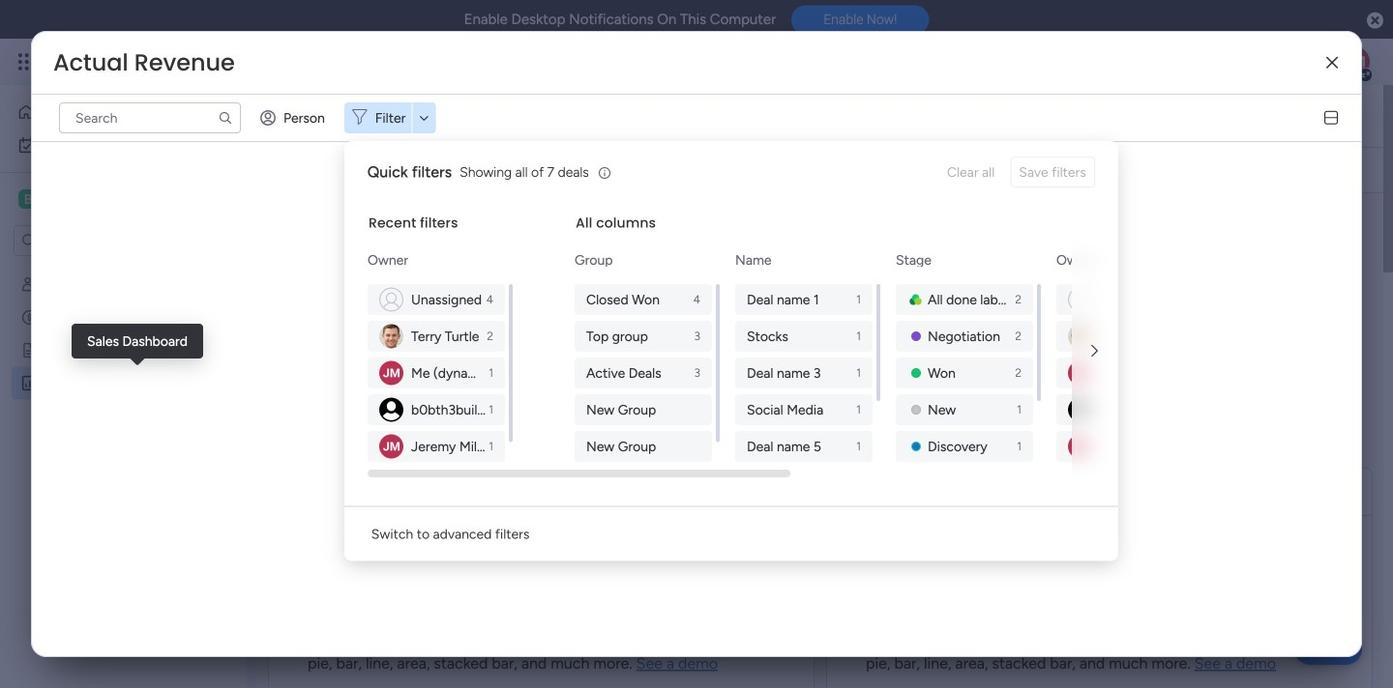 Task type: vqa. For each thing, say whether or not it's contained in the screenshot.
the topmost Priority
no



Task type: locate. For each thing, give the bounding box(es) containing it.
None search field
[[59, 103, 241, 134], [291, 155, 467, 186]]

0 horizontal spatial filter dashboard by text search field
[[59, 103, 241, 134]]

1 vertical spatial filter dashboard by text search field
[[291, 155, 467, 186]]

0 horizontal spatial terry turtle image
[[379, 325, 403, 349]]

group group
[[575, 284, 716, 462]]

1 vertical spatial none search field
[[291, 155, 467, 186]]

1 owner group from the left
[[367, 284, 509, 462]]

search image
[[218, 110, 233, 126]]

v2 fullscreen image
[[1335, 485, 1349, 499]]

0 vertical spatial jeremy miller image
[[1068, 361, 1092, 386]]

1 horizontal spatial terry turtle image
[[1068, 325, 1092, 349]]

0 horizontal spatial none search field
[[59, 103, 241, 134]]

stage group
[[896, 284, 1037, 536]]

0 vertical spatial filter dashboard by text search field
[[59, 103, 241, 134]]

2 vertical spatial option
[[0, 268, 247, 271]]

None field
[[48, 47, 240, 78], [286, 96, 555, 136], [297, 217, 557, 242], [297, 480, 428, 505], [855, 480, 1204, 505], [48, 47, 240, 78], [286, 96, 555, 136], [297, 217, 557, 242], [297, 480, 428, 505], [855, 480, 1204, 505]]

jeremy miller image
[[1339, 46, 1370, 77], [379, 361, 403, 386], [379, 435, 403, 459]]

2 b0bth3builder2k23@gmail.com image from the left
[[1068, 398, 1092, 422]]

1 jeremy miller image from the top
[[1068, 361, 1092, 386]]

option
[[12, 97, 206, 128], [12, 130, 235, 161], [0, 268, 247, 271]]

1 horizontal spatial filter dashboard by text search field
[[291, 155, 467, 186]]

1 horizontal spatial owner group
[[1056, 284, 1198, 462]]

owner group
[[367, 284, 509, 462], [1056, 284, 1198, 462]]

0 horizontal spatial owner group
[[367, 284, 509, 462]]

0 horizontal spatial b0bth3builder2k23@gmail.com image
[[379, 398, 403, 422]]

1 horizontal spatial b0bth3builder2k23@gmail.com image
[[1068, 398, 1092, 422]]

list box
[[0, 265, 247, 661]]

banner
[[256, 85, 1384, 194]]

0 vertical spatial none search field
[[59, 103, 241, 134]]

none search field search
[[59, 103, 241, 134]]

public board image
[[20, 342, 39, 360]]

dialog
[[344, 141, 1393, 562]]

1 vertical spatial jeremy miller image
[[379, 361, 403, 386]]

public dashboard image
[[20, 374, 39, 393]]

search image
[[444, 163, 460, 178]]

2 jeremy miller image from the top
[[1068, 435, 1092, 459]]

b0bth3builder2k23@gmail.com image
[[379, 398, 403, 422], [1068, 398, 1092, 422]]

1 horizontal spatial none search field
[[291, 155, 467, 186]]

2 owner group from the left
[[1056, 284, 1198, 462]]

terry turtle image
[[379, 325, 403, 349], [1068, 325, 1092, 349]]

2 vertical spatial jeremy miller image
[[379, 435, 403, 459]]

1 vertical spatial jeremy miller image
[[1068, 435, 1092, 459]]

name group
[[735, 284, 876, 536]]

Filter dashboard by text search field
[[59, 103, 241, 134], [291, 155, 467, 186]]

share image
[[1236, 106, 1255, 125]]

filter dashboard by text search field for search icon
[[59, 103, 241, 134]]

jeremy miller image
[[1068, 361, 1092, 386], [1068, 435, 1092, 459]]

dapulse x slim image
[[1326, 56, 1338, 70]]

arrow down image
[[413, 106, 436, 130]]



Task type: describe. For each thing, give the bounding box(es) containing it.
0 vertical spatial option
[[12, 97, 206, 128]]

select product image
[[17, 52, 37, 72]]

0 vertical spatial jeremy miller image
[[1339, 46, 1370, 77]]

1 terry turtle image from the left
[[379, 325, 403, 349]]

filter dashboard by text search field for search image
[[291, 155, 467, 186]]

1 vertical spatial option
[[12, 130, 235, 161]]

v2 split view image
[[1325, 111, 1338, 125]]

dapulse close image
[[1367, 11, 1384, 31]]

add to favorites image
[[565, 106, 585, 125]]

2 terry turtle image from the left
[[1068, 325, 1092, 349]]

1 b0bth3builder2k23@gmail.com image from the left
[[379, 398, 403, 422]]

workspace image
[[18, 189, 38, 210]]



